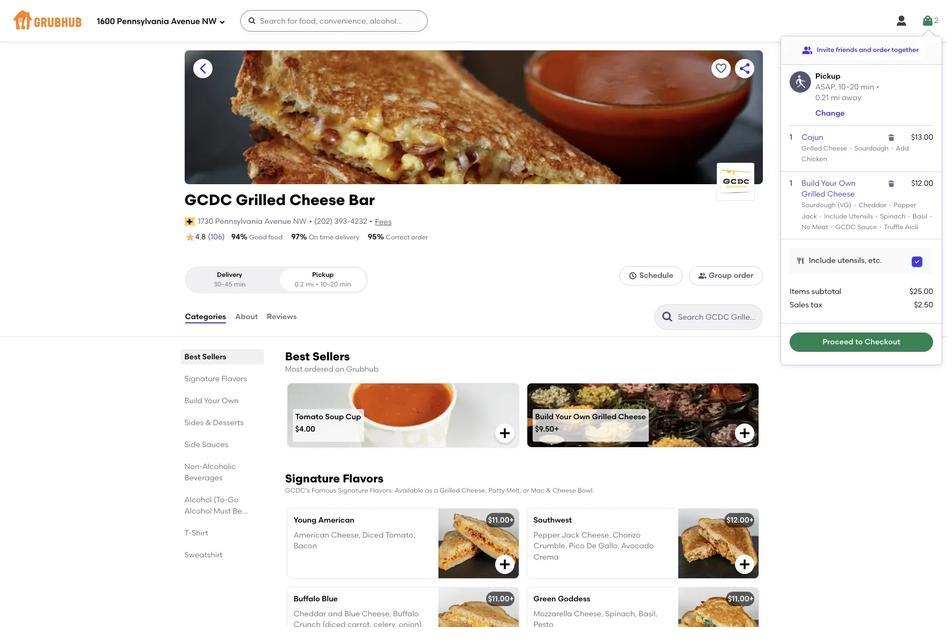 Task type: describe. For each thing, give the bounding box(es) containing it.
cajun
[[802, 133, 824, 142]]

sales
[[790, 300, 809, 309]]

pickup icon image
[[790, 71, 811, 93]]

friends
[[836, 46, 858, 54]]

etc.
[[869, 256, 882, 265]]

best for best sellers
[[185, 352, 201, 362]]

1600 pennsylvania avenue nw
[[97, 16, 217, 26]]

bar
[[349, 191, 375, 209]]

checkout
[[865, 337, 901, 346]]

chorizo
[[613, 531, 641, 540]]

tooltip containing pickup
[[781, 30, 942, 365]]

+ inside "build your own grilled cheese $9.50 +"
[[555, 425, 559, 434]]

side sauces
[[185, 440, 229, 449]]

4.8
[[195, 232, 206, 242]]

build your own
[[185, 396, 239, 405]]

bowl.
[[578, 487, 594, 495]]

food
[[268, 234, 283, 241]]

best sellers tab
[[185, 351, 260, 363]]

cheese, inside cheddar and blue cheese, buffalo crunch (diced carrot, celery, onion)
[[362, 610, 391, 619]]

most
[[285, 365, 303, 374]]

spinach,
[[605, 610, 637, 619]]

spinach
[[881, 212, 906, 220]]

include utensils, etc.
[[809, 256, 882, 265]]

& inside tab
[[206, 418, 211, 427]]

beverages
[[185, 474, 223, 483]]

non-alcoholic beverages
[[185, 462, 236, 483]]

0 horizontal spatial gcdc
[[185, 191, 232, 209]]

young american image
[[438, 509, 519, 578]]

your for build your own
[[204, 396, 220, 405]]

best sellers
[[185, 352, 226, 362]]

southwest image
[[678, 509, 759, 578]]

tomato soup cup $4.00
[[295, 412, 361, 434]]

melt,
[[507, 487, 522, 495]]

1730
[[198, 217, 213, 226]]

tax
[[811, 300, 823, 309]]

cheese, inside the american cheese, diced tomato, bacon
[[331, 531, 361, 540]]

sides
[[185, 418, 204, 427]]

correct order
[[386, 234, 428, 241]]

desserts
[[213, 418, 244, 427]]

avenue for 1730 pennsylvania avenue nw
[[265, 217, 292, 226]]

buffalo blue
[[294, 594, 338, 603]]

mi inside pickup 0.2 mi • 10–20 min
[[306, 280, 314, 288]]

grilled inside build your own grilled cheese
[[802, 190, 826, 199]]

1 for build your own grilled cheese
[[790, 179, 793, 188]]

southwest
[[534, 516, 572, 525]]

caret left icon image
[[196, 62, 209, 75]]

nw for 1600 pennsylvania avenue nw
[[202, 16, 217, 26]]

pesto
[[534, 620, 554, 627]]

(diced
[[323, 620, 346, 627]]

$9.50
[[535, 425, 555, 434]]

cheese inside "build your own grilled cheese $9.50 +"
[[619, 412, 646, 421]]

build for build your own
[[185, 396, 202, 405]]

10–20 inside pickup asap, 10–20 min • 0.21 mi away
[[839, 82, 859, 91]]

sauces
[[202, 440, 229, 449]]

search icon image
[[661, 311, 674, 324]]

• (202) 393-4232 • fees
[[309, 217, 392, 226]]

utensils
[[849, 212, 873, 220]]

reviews
[[267, 312, 297, 321]]

$12.00 for $12.00 +
[[727, 516, 750, 525]]

no
[[802, 223, 811, 231]]

pepper for pepper jack
[[894, 202, 917, 209]]

sides & desserts
[[185, 418, 244, 427]]

green goddess image
[[678, 587, 759, 627]]

correct
[[386, 234, 410, 241]]

10–20 inside pickup 0.2 mi • 10–20 min
[[321, 280, 338, 288]]

famous
[[312, 487, 337, 495]]

side sauces tab
[[185, 439, 260, 450]]

categories
[[185, 312, 226, 321]]

celery,
[[374, 620, 397, 627]]

items
[[790, 287, 810, 296]]

carrot,
[[348, 620, 372, 627]]

american inside the american cheese, diced tomato, bacon
[[294, 531, 329, 540]]

grubhub
[[346, 365, 379, 374]]

best for best sellers most ordered on grubhub
[[285, 350, 310, 363]]

1 horizontal spatial cheddar
[[859, 202, 887, 209]]

schedule button
[[620, 266, 683, 286]]

cheese, inside mozzarella cheese, spinach, basil, pesto
[[574, 610, 604, 619]]

own for build your own grilled cheese $9.50 +
[[574, 412, 590, 421]]

fees button
[[375, 216, 392, 228]]

gcdc's
[[285, 487, 310, 495]]

group order
[[709, 271, 754, 280]]

ordered
[[305, 365, 333, 374]]

build for build your own grilled cheese
[[802, 179, 820, 188]]

sales tax
[[790, 300, 823, 309]]

build your own grilled cheese
[[802, 179, 856, 199]]

option group containing delivery 30–45 min
[[185, 266, 368, 294]]

crema
[[534, 553, 559, 562]]

proceed to checkout button
[[790, 333, 934, 352]]

to
[[856, 337, 863, 346]]

people icon image for invite friends and order together
[[802, 45, 813, 56]]

2
[[935, 16, 939, 25]]

a
[[434, 487, 438, 495]]

jack for pepper jack
[[802, 212, 817, 220]]

time
[[320, 234, 334, 241]]

flavors for signature flavors
[[222, 374, 247, 384]]

cheese, inside signature flavors gcdc's famous signature flavors: available as a grilled cheese, patty melt, or mac & cheese bowl.
[[462, 487, 487, 495]]

avocado
[[622, 542, 654, 551]]

& inside signature flavors gcdc's famous signature flavors: available as a grilled cheese, patty melt, or mac & cheese bowl.
[[546, 487, 551, 495]]

tomato,
[[386, 531, 415, 540]]

basil,
[[639, 610, 658, 619]]

add
[[896, 145, 909, 152]]

share icon image
[[738, 62, 751, 75]]

proceed
[[823, 337, 854, 346]]

available
[[395, 487, 424, 495]]

invite friends and order together button
[[802, 41, 919, 60]]

4232
[[350, 217, 367, 226]]

$2.50
[[915, 300, 934, 309]]

delivery 30–45 min
[[214, 271, 246, 288]]

0 horizontal spatial sourdough
[[802, 202, 836, 209]]

$11.00 for american cheese, diced tomato, bacon
[[488, 516, 510, 525]]

grilled inside "build your own grilled cheese $9.50 +"
[[592, 412, 617, 421]]

30–45
[[214, 280, 233, 288]]

∙ include utensils ∙ spinach ∙ basil ∙ no meat ∙ gcdc sauce ∙ truffle aioli
[[802, 212, 933, 231]]

min inside the delivery 30–45 min
[[234, 280, 246, 288]]

invite friends and order together
[[817, 46, 919, 54]]

change
[[816, 109, 845, 118]]

invite
[[817, 46, 835, 54]]

main navigation navigation
[[0, 0, 947, 42]]

0 vertical spatial buffalo
[[294, 594, 320, 603]]

1 horizontal spatial sourdough
[[855, 145, 889, 152]]

mi inside pickup asap, 10–20 min • 0.21 mi away
[[831, 93, 840, 102]]

t-shirt tab
[[185, 528, 260, 539]]

signature for signature flavors gcdc's famous signature flavors: available as a grilled cheese, patty melt, or mac & cheese bowl.
[[285, 472, 340, 485]]

items subtotal
[[790, 287, 842, 296]]

american cheese, diced tomato, bacon
[[294, 531, 415, 551]]

• left (202) at the left of page
[[309, 217, 312, 226]]

gcdc inside ∙ include utensils ∙ spinach ∙ basil ∙ no meat ∙ gcdc sauce ∙ truffle aioli
[[836, 223, 856, 231]]

2 button
[[922, 11, 939, 31]]

cheese inside signature flavors gcdc's famous signature flavors: available as a grilled cheese, patty melt, or mac & cheese bowl.
[[553, 487, 576, 495]]

mozzarella cheese, spinach, basil, pesto
[[534, 610, 658, 627]]

min inside pickup asap, 10–20 min • 0.21 mi away
[[861, 82, 875, 91]]

about
[[235, 312, 258, 321]]

$12.00 for $12.00
[[912, 179, 934, 188]]

sweatshirt tab
[[185, 550, 260, 561]]



Task type: locate. For each thing, give the bounding box(es) containing it.
change button
[[816, 108, 845, 119]]

sourdough down build your own grilled cheese link
[[802, 202, 836, 209]]

delivery
[[335, 234, 359, 241]]

goddess
[[558, 594, 591, 603]]

0 horizontal spatial pickup
[[312, 271, 334, 279]]

and inside button
[[859, 46, 872, 54]]

and right friends
[[859, 46, 872, 54]]

gcdc grilled cheese bar logo image
[[717, 166, 754, 197]]

signature
[[185, 374, 220, 384], [285, 472, 340, 485], [338, 487, 368, 495]]

0 vertical spatial gcdc
[[185, 191, 232, 209]]

own
[[839, 179, 856, 188], [222, 396, 239, 405], [574, 412, 590, 421]]

• right 0.2
[[316, 280, 318, 288]]

and
[[859, 46, 872, 54], [328, 610, 343, 619]]

flavors down the best sellers tab
[[222, 374, 247, 384]]

$25.00
[[910, 287, 934, 296]]

non-alcoholic beverages tab
[[185, 461, 260, 484]]

1 vertical spatial $12.00
[[727, 516, 750, 525]]

cheddar up crunch
[[294, 610, 326, 619]]

1 vertical spatial jack
[[562, 531, 580, 540]]

cajun link
[[802, 133, 824, 142]]

0 horizontal spatial pepper
[[534, 531, 560, 540]]

0 vertical spatial pepper
[[894, 202, 917, 209]]

0 vertical spatial avenue
[[171, 16, 200, 26]]

pickup for 10–20
[[816, 72, 841, 81]]

0 vertical spatial american
[[318, 516, 355, 525]]

grilled inside signature flavors gcdc's famous signature flavors: available as a grilled cheese, patty melt, or mac & cheese bowl.
[[440, 487, 460, 495]]

star icon image
[[185, 232, 195, 243]]

jack
[[802, 212, 817, 220], [562, 531, 580, 540]]

0 vertical spatial 1
[[790, 133, 793, 142]]

& right the mac
[[546, 487, 551, 495]]

cheese, down young american
[[331, 531, 361, 540]]

cheese, up de
[[582, 531, 611, 540]]

best inside best sellers most ordered on grubhub
[[285, 350, 310, 363]]

1 vertical spatial mi
[[306, 280, 314, 288]]

buffalo up crunch
[[294, 594, 320, 603]]

pepper inside pepper jack
[[894, 202, 917, 209]]

2 horizontal spatial own
[[839, 179, 856, 188]]

0 vertical spatial mi
[[831, 93, 840, 102]]

about button
[[235, 298, 258, 336]]

patty
[[489, 487, 505, 495]]

flavors inside tab
[[222, 374, 247, 384]]

own for build your own
[[222, 396, 239, 405]]

pennsylvania up the 94
[[215, 217, 263, 226]]

1 vertical spatial signature
[[285, 472, 340, 485]]

0 horizontal spatial your
[[204, 396, 220, 405]]

95
[[368, 232, 377, 242]]

$11.00 + for american cheese, diced tomato, bacon
[[488, 516, 514, 525]]

grilled
[[802, 145, 822, 152], [802, 190, 826, 199], [236, 191, 286, 209], [592, 412, 617, 421], [440, 487, 460, 495]]

crunch
[[294, 620, 321, 627]]

tooltip
[[781, 30, 942, 365]]

categories button
[[185, 298, 227, 336]]

0 horizontal spatial min
[[234, 280, 246, 288]]

own inside "build your own grilled cheese $9.50 +"
[[574, 412, 590, 421]]

pennsylvania for 1730
[[215, 217, 263, 226]]

1
[[790, 133, 793, 142], [790, 179, 793, 188]]

delivery
[[217, 271, 242, 279]]

sellers inside best sellers most ordered on grubhub
[[313, 350, 350, 363]]

min up away
[[861, 82, 875, 91]]

build up the $9.50
[[535, 412, 554, 421]]

buffalo inside cheddar and blue cheese, buffalo crunch (diced carrot, celery, onion)
[[393, 610, 419, 619]]

subscription pass image
[[185, 217, 195, 226]]

american
[[318, 516, 355, 525], [294, 531, 329, 540]]

american up bacon
[[294, 531, 329, 540]]

1 horizontal spatial build
[[535, 412, 554, 421]]

• right the 4232
[[370, 217, 373, 226]]

min right 0.2
[[340, 280, 351, 288]]

1 horizontal spatial nw
[[293, 217, 307, 226]]

avenue inside main navigation "navigation"
[[171, 16, 200, 26]]

pepper jack cheese, chorizo crumble, pico de gallo, avocado crema
[[534, 531, 654, 562]]

pennsylvania inside button
[[215, 217, 263, 226]]

young
[[294, 516, 317, 525]]

0 vertical spatial &
[[206, 418, 211, 427]]

(202)
[[314, 217, 333, 226]]

1 horizontal spatial flavors
[[343, 472, 384, 485]]

sellers
[[313, 350, 350, 363], [202, 352, 226, 362]]

1 1 from the top
[[790, 133, 793, 142]]

build inside 'tab'
[[185, 396, 202, 405]]

build down chicken
[[802, 179, 820, 188]]

signature down best sellers
[[185, 374, 220, 384]]

best inside tab
[[185, 352, 201, 362]]

1730 pennsylvania avenue nw button
[[197, 216, 307, 228]]

people icon image for group order
[[698, 272, 707, 280]]

1 horizontal spatial jack
[[802, 212, 817, 220]]

pepper for pepper jack cheese, chorizo crumble, pico de gallo, avocado crema
[[534, 531, 560, 540]]

nw inside main navigation "navigation"
[[202, 16, 217, 26]]

meat
[[812, 223, 829, 231]]

cheese, left patty
[[462, 487, 487, 495]]

1 vertical spatial blue
[[344, 610, 360, 619]]

1 vertical spatial flavors
[[343, 472, 384, 485]]

1 vertical spatial &
[[546, 487, 551, 495]]

1 left cajun link
[[790, 133, 793, 142]]

green goddess
[[534, 594, 591, 603]]

american up the american cheese, diced tomato, bacon
[[318, 516, 355, 525]]

0 vertical spatial your
[[822, 179, 837, 188]]

pepper up spinach
[[894, 202, 917, 209]]

sellers up on
[[313, 350, 350, 363]]

blue up carrot,
[[344, 610, 360, 619]]

order inside button
[[873, 46, 890, 54]]

order right correct
[[411, 234, 428, 241]]

0 vertical spatial order
[[873, 46, 890, 54]]

svg image inside "schedule" button
[[629, 272, 637, 280]]

cheese
[[824, 145, 848, 152], [828, 190, 855, 199], [290, 191, 345, 209], [619, 412, 646, 421], [553, 487, 576, 495]]

nw
[[202, 16, 217, 26], [293, 217, 307, 226]]

buffalo up celery,
[[393, 610, 419, 619]]

1 horizontal spatial your
[[555, 412, 572, 421]]

0 vertical spatial blue
[[322, 594, 338, 603]]

0 horizontal spatial 10–20
[[321, 280, 338, 288]]

jack up no
[[802, 212, 817, 220]]

0 horizontal spatial mi
[[306, 280, 314, 288]]

1 vertical spatial nw
[[293, 217, 307, 226]]

asap,
[[816, 82, 837, 91]]

0 vertical spatial $12.00
[[912, 179, 934, 188]]

your inside build your own grilled cheese
[[822, 179, 837, 188]]

good
[[249, 234, 267, 241]]

pennsylvania right the 1600 at the left of page
[[117, 16, 169, 26]]

your for build your own grilled cheese $9.50 +
[[555, 412, 572, 421]]

pepper up 'crumble,'
[[534, 531, 560, 540]]

diced
[[363, 531, 384, 540]]

side
[[185, 440, 200, 449]]

1 vertical spatial build
[[185, 396, 202, 405]]

1 vertical spatial pepper
[[534, 531, 560, 540]]

1 vertical spatial own
[[222, 396, 239, 405]]

utensils,
[[838, 256, 867, 265]]

save this restaurant image
[[715, 62, 728, 75]]

$11.00 for mozzarella cheese, spinach, basil, pesto
[[728, 594, 750, 603]]

2 vertical spatial own
[[574, 412, 590, 421]]

blue
[[322, 594, 338, 603], [344, 610, 360, 619]]

build inside build your own grilled cheese
[[802, 179, 820, 188]]

Search for food, convenience, alcohol... search field
[[240, 10, 428, 32]]

1600
[[97, 16, 115, 26]]

blue inside cheddar and blue cheese, buffalo crunch (diced carrot, celery, onion)
[[344, 610, 360, 619]]

blue up (diced
[[322, 594, 338, 603]]

$11.00 for cheddar and blue cheese, buffalo crunch (diced carrot, celery, onion)
[[488, 594, 510, 603]]

+ for goddess
[[750, 594, 754, 603]]

cheddar and blue cheese, buffalo crunch (diced carrot, celery, onion)
[[294, 610, 424, 627]]

mac
[[531, 487, 545, 495]]

pickup inside pickup 0.2 mi • 10–20 min
[[312, 271, 334, 279]]

0 horizontal spatial &
[[206, 418, 211, 427]]

1 horizontal spatial and
[[859, 46, 872, 54]]

build up sides
[[185, 396, 202, 405]]

jack inside the "pepper jack cheese, chorizo crumble, pico de gallo, avocado crema"
[[562, 531, 580, 540]]

10–20 up away
[[839, 82, 859, 91]]

2 horizontal spatial build
[[802, 179, 820, 188]]

2 horizontal spatial your
[[822, 179, 837, 188]]

0 vertical spatial jack
[[802, 212, 817, 220]]

• inside pickup asap, 10–20 min • 0.21 mi away
[[877, 82, 880, 91]]

include left utensils,
[[809, 256, 836, 265]]

2 vertical spatial order
[[734, 271, 754, 280]]

together
[[892, 46, 919, 54]]

1 horizontal spatial min
[[340, 280, 351, 288]]

1 vertical spatial sourdough
[[802, 202, 836, 209]]

tab
[[185, 494, 260, 517]]

order for group order
[[734, 271, 754, 280]]

0 vertical spatial signature
[[185, 374, 220, 384]]

$11.00 + for cheddar and blue cheese, buffalo crunch (diced carrot, celery, onion)
[[488, 594, 514, 603]]

people icon image
[[802, 45, 813, 56], [698, 272, 707, 280]]

flavors up flavors:
[[343, 472, 384, 485]]

1 vertical spatial include
[[809, 256, 836, 265]]

1 horizontal spatial 10–20
[[839, 82, 859, 91]]

$11.00 + for mozzarella cheese, spinach, basil, pesto
[[728, 594, 754, 603]]

option group
[[185, 266, 368, 294]]

1 vertical spatial american
[[294, 531, 329, 540]]

avenue for 1600 pennsylvania avenue nw
[[171, 16, 200, 26]]

gcdc up 1730 at top
[[185, 191, 232, 209]]

pickup
[[816, 72, 841, 81], [312, 271, 334, 279]]

signature flavors tab
[[185, 373, 260, 385]]

0 horizontal spatial flavors
[[222, 374, 247, 384]]

+ for american
[[510, 516, 514, 525]]

pepper inside the "pepper jack cheese, chorizo crumble, pico de gallo, avocado crema"
[[534, 531, 560, 540]]

0 horizontal spatial buffalo
[[294, 594, 320, 603]]

10–20
[[839, 82, 859, 91], [321, 280, 338, 288]]

include down sourdough (vg) ∙ cheddar
[[825, 212, 848, 220]]

order left together
[[873, 46, 890, 54]]

0 horizontal spatial blue
[[322, 594, 338, 603]]

svg image
[[896, 14, 908, 27], [248, 17, 256, 25], [888, 133, 896, 142], [629, 272, 637, 280], [498, 427, 511, 440], [738, 558, 751, 571]]

cheese, down goddess
[[574, 610, 604, 619]]

0 horizontal spatial build
[[185, 396, 202, 405]]

best up most
[[285, 350, 310, 363]]

sourdough left add
[[855, 145, 889, 152]]

cheddar inside cheddar and blue cheese, buffalo crunch (diced carrot, celery, onion)
[[294, 610, 326, 619]]

0 horizontal spatial avenue
[[171, 16, 200, 26]]

signature left flavors:
[[338, 487, 368, 495]]

your inside "build your own grilled cheese $9.50 +"
[[555, 412, 572, 421]]

1 vertical spatial pennsylvania
[[215, 217, 263, 226]]

0 vertical spatial build
[[802, 179, 820, 188]]

cheese inside build your own grilled cheese
[[828, 190, 855, 199]]

people icon image inside group order "button"
[[698, 272, 707, 280]]

pickup up asap,
[[816, 72, 841, 81]]

• down invite friends and order together
[[877, 82, 880, 91]]

0.21
[[816, 93, 829, 102]]

your inside 'tab'
[[204, 396, 220, 405]]

2 vertical spatial your
[[555, 412, 572, 421]]

or
[[523, 487, 530, 495]]

order right group
[[734, 271, 754, 280]]

cheese, inside the "pepper jack cheese, chorizo crumble, pico de gallo, avocado crema"
[[582, 531, 611, 540]]

on time delivery
[[309, 234, 359, 241]]

avenue up caret left icon at the top
[[171, 16, 200, 26]]

min down delivery
[[234, 280, 246, 288]]

people icon image inside invite friends and order together button
[[802, 45, 813, 56]]

sourdough (vg) ∙ cheddar
[[802, 202, 887, 209]]

sellers inside tab
[[202, 352, 226, 362]]

flavors for signature flavors gcdc's famous signature flavors: available as a grilled cheese, patty melt, or mac & cheese bowl.
[[343, 472, 384, 485]]

1 vertical spatial cheddar
[[294, 610, 326, 619]]

1 vertical spatial people icon image
[[698, 272, 707, 280]]

people icon image left invite
[[802, 45, 813, 56]]

good food
[[249, 234, 283, 241]]

own for build your own grilled cheese
[[839, 179, 856, 188]]

your for build your own grilled cheese
[[822, 179, 837, 188]]

order for correct order
[[411, 234, 428, 241]]

gallo,
[[599, 542, 620, 551]]

jack inside pepper jack
[[802, 212, 817, 220]]

svg image inside 2 button
[[922, 14, 935, 27]]

cheese, up celery,
[[362, 610, 391, 619]]

2 horizontal spatial order
[[873, 46, 890, 54]]

1 vertical spatial your
[[204, 396, 220, 405]]

min inside pickup 0.2 mi • 10–20 min
[[340, 280, 351, 288]]

jack for pepper jack cheese, chorizo crumble, pico de gallo, avocado crema
[[562, 531, 580, 540]]

1 horizontal spatial mi
[[831, 93, 840, 102]]

0 horizontal spatial $12.00
[[727, 516, 750, 525]]

fees
[[375, 217, 392, 226]]

1 vertical spatial buffalo
[[393, 610, 419, 619]]

flavors inside signature flavors gcdc's famous signature flavors: available as a grilled cheese, patty melt, or mac & cheese bowl.
[[343, 472, 384, 485]]

add chicken
[[802, 145, 909, 163]]

proceed to checkout
[[823, 337, 901, 346]]

0 vertical spatial pennsylvania
[[117, 16, 169, 26]]

0 vertical spatial people icon image
[[802, 45, 813, 56]]

and up (diced
[[328, 610, 343, 619]]

1730 pennsylvania avenue nw
[[198, 217, 307, 226]]

2 vertical spatial build
[[535, 412, 554, 421]]

0 vertical spatial own
[[839, 179, 856, 188]]

aioli
[[905, 223, 919, 231]]

pickup inside pickup asap, 10–20 min • 0.21 mi away
[[816, 72, 841, 81]]

1 horizontal spatial $12.00
[[912, 179, 934, 188]]

nw inside button
[[293, 217, 307, 226]]

sauce
[[858, 223, 877, 231]]

best up 'signature flavors'
[[185, 352, 201, 362]]

1 vertical spatial pickup
[[312, 271, 334, 279]]

1 vertical spatial order
[[411, 234, 428, 241]]

signature flavors
[[185, 374, 247, 384]]

0 vertical spatial nw
[[202, 16, 217, 26]]

0 vertical spatial include
[[825, 212, 848, 220]]

10–20 right 0.2
[[321, 280, 338, 288]]

• inside pickup 0.2 mi • 10–20 min
[[316, 280, 318, 288]]

pickup down time on the top left
[[312, 271, 334, 279]]

1 left build your own grilled cheese
[[790, 179, 793, 188]]

nw up caret left icon at the top
[[202, 16, 217, 26]]

1 for cajun
[[790, 133, 793, 142]]

∙
[[849, 145, 853, 152], [889, 145, 896, 152], [853, 202, 857, 209], [887, 202, 894, 209], [819, 212, 823, 220], [875, 212, 879, 220], [908, 212, 912, 220], [929, 212, 933, 220], [830, 223, 834, 231], [879, 223, 883, 231]]

green
[[534, 594, 556, 603]]

pennsylvania for 1600
[[117, 16, 169, 26]]

1 vertical spatial gcdc
[[836, 223, 856, 231]]

0 horizontal spatial sellers
[[202, 352, 226, 362]]

393-
[[334, 217, 350, 226]]

0 vertical spatial 10–20
[[839, 82, 859, 91]]

0 horizontal spatial nw
[[202, 16, 217, 26]]

0 vertical spatial sourdough
[[855, 145, 889, 152]]

1 horizontal spatial blue
[[344, 610, 360, 619]]

buffalo blue image
[[438, 587, 519, 627]]

pickup for mi
[[312, 271, 334, 279]]

include inside ∙ include utensils ∙ spinach ∙ basil ∙ no meat ∙ gcdc sauce ∙ truffle aioli
[[825, 212, 848, 220]]

buffalo
[[294, 594, 320, 603], [393, 610, 419, 619]]

grilled cheese ∙ sourdough
[[802, 145, 889, 152]]

sellers for best sellers most ordered on grubhub
[[313, 350, 350, 363]]

pickup 0.2 mi • 10–20 min
[[295, 271, 351, 288]]

build your own tab
[[185, 395, 260, 407]]

pennsylvania inside main navigation "navigation"
[[117, 16, 169, 26]]

1 horizontal spatial sellers
[[313, 350, 350, 363]]

avenue up food
[[265, 217, 292, 226]]

people icon image left group
[[698, 272, 707, 280]]

own inside build your own grilled cheese
[[839, 179, 856, 188]]

0 vertical spatial and
[[859, 46, 872, 54]]

1 horizontal spatial best
[[285, 350, 310, 363]]

94
[[231, 232, 240, 242]]

own inside build your own 'tab'
[[222, 396, 239, 405]]

1 vertical spatial and
[[328, 610, 343, 619]]

0 horizontal spatial and
[[328, 610, 343, 619]]

0 vertical spatial flavors
[[222, 374, 247, 384]]

cheddar up "utensils"
[[859, 202, 887, 209]]

mi right '0.21'
[[831, 93, 840, 102]]

build inside "build your own grilled cheese $9.50 +"
[[535, 412, 554, 421]]

young american
[[294, 516, 355, 525]]

0 horizontal spatial jack
[[562, 531, 580, 540]]

subtotal
[[812, 287, 842, 296]]

0 horizontal spatial best
[[185, 352, 201, 362]]

avenue
[[171, 16, 200, 26], [265, 217, 292, 226]]

1 horizontal spatial pickup
[[816, 72, 841, 81]]

gcdc down "utensils"
[[836, 223, 856, 231]]

nw up 97
[[293, 217, 307, 226]]

away
[[842, 93, 862, 102]]

pennsylvania
[[117, 16, 169, 26], [215, 217, 263, 226]]

shirt
[[192, 529, 208, 538]]

and inside cheddar and blue cheese, buffalo crunch (diced carrot, celery, onion)
[[328, 610, 343, 619]]

jack up pico
[[562, 531, 580, 540]]

group order button
[[689, 266, 763, 286]]

signature inside tab
[[185, 374, 220, 384]]

nw for 1730 pennsylvania avenue nw
[[293, 217, 307, 226]]

•
[[877, 82, 880, 91], [309, 217, 312, 226], [370, 217, 373, 226], [316, 280, 318, 288]]

order inside "button"
[[734, 271, 754, 280]]

2 1 from the top
[[790, 179, 793, 188]]

sides & desserts tab
[[185, 417, 260, 429]]

2 horizontal spatial min
[[861, 82, 875, 91]]

Search GCDC Grilled Cheese Bar search field
[[677, 312, 759, 322]]

& right sides
[[206, 418, 211, 427]]

signature for signature flavors
[[185, 374, 220, 384]]

pickup asap, 10–20 min • 0.21 mi away
[[816, 72, 880, 102]]

1 vertical spatial 10–20
[[321, 280, 338, 288]]

svg image
[[922, 14, 935, 27], [219, 18, 225, 25], [888, 179, 896, 188], [796, 257, 805, 265], [914, 259, 921, 265], [738, 427, 751, 440], [498, 558, 511, 571]]

sellers for best sellers
[[202, 352, 226, 362]]

signature up famous
[[285, 472, 340, 485]]

sellers up 'signature flavors'
[[202, 352, 226, 362]]

1 vertical spatial 1
[[790, 179, 793, 188]]

2 vertical spatial signature
[[338, 487, 368, 495]]

avenue inside button
[[265, 217, 292, 226]]

0 vertical spatial cheddar
[[859, 202, 887, 209]]

+ for blue
[[510, 594, 514, 603]]

build your own grilled cheese $9.50 +
[[535, 412, 646, 434]]

0 vertical spatial pickup
[[816, 72, 841, 81]]

1 horizontal spatial order
[[734, 271, 754, 280]]

1 horizontal spatial gcdc
[[836, 223, 856, 231]]

1 vertical spatial avenue
[[265, 217, 292, 226]]

1 horizontal spatial buffalo
[[393, 610, 419, 619]]

mi right 0.2
[[306, 280, 314, 288]]



Task type: vqa. For each thing, say whether or not it's contained in the screenshot.
the Membership to the left
no



